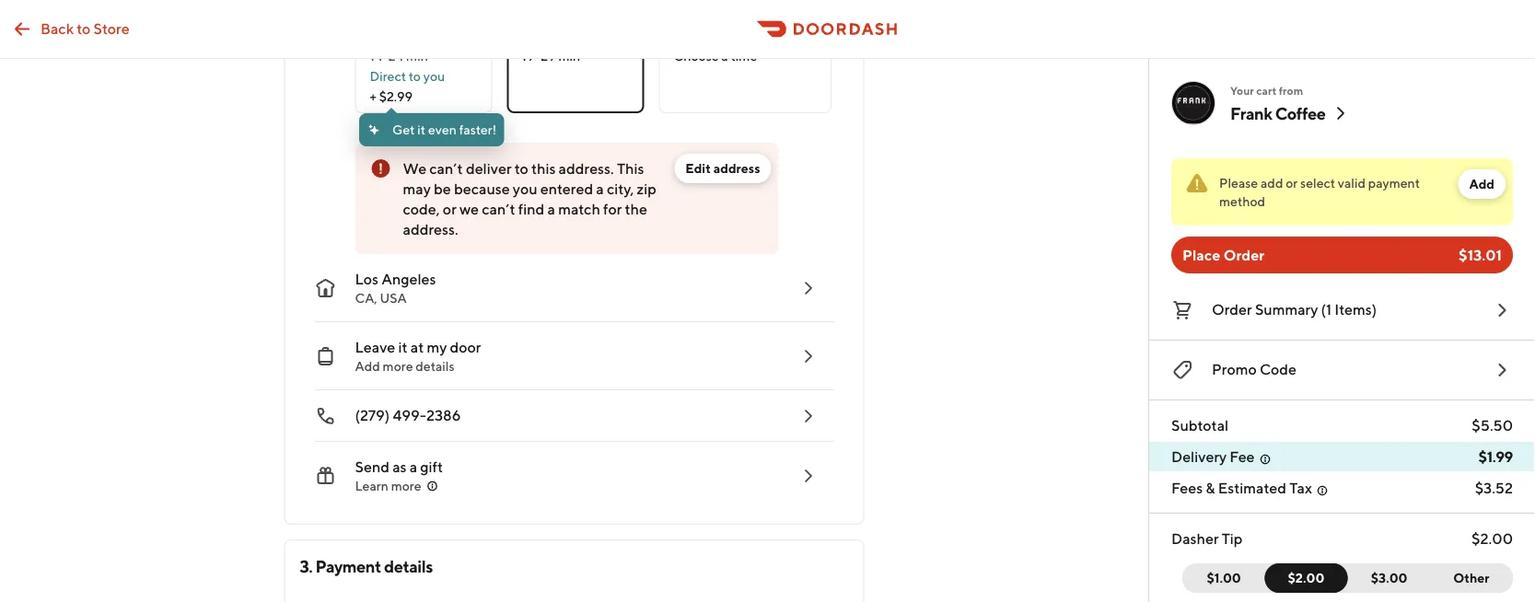 Task type: vqa. For each thing, say whether or not it's contained in the screenshot.
more
yes



Task type: locate. For each thing, give the bounding box(es) containing it.
a left time
[[721, 48, 728, 64]]

more down as
[[391, 478, 421, 494]]

you up find at the left top of page
[[513, 180, 538, 198]]

order summary (1 items) button
[[1171, 296, 1513, 325]]

to left this
[[515, 160, 528, 177]]

we
[[460, 200, 479, 218]]

city,
[[607, 180, 634, 198]]

may
[[403, 180, 431, 198]]

$2.00 right $1.00 "button"
[[1288, 571, 1325, 586]]

send as a gift
[[355, 458, 443, 476]]

from
[[1279, 84, 1303, 97]]

address. up entered
[[559, 160, 614, 177]]

1 horizontal spatial or
[[1286, 175, 1298, 191]]

1 horizontal spatial address.
[[559, 160, 614, 177]]

add inside button
[[1469, 176, 1495, 192]]

to right "back"
[[77, 19, 91, 37]]

status
[[1171, 158, 1513, 226]]

leave
[[355, 338, 395, 356]]

0 horizontal spatial it
[[398, 338, 408, 356]]

for up time
[[741, 26, 760, 44]]

0 vertical spatial to
[[77, 19, 91, 37]]

get it even faster! tooltip
[[359, 108, 504, 146]]

min right 14–24
[[406, 48, 428, 64]]

leave it at my door add more details
[[355, 338, 481, 374]]

0 horizontal spatial or
[[443, 200, 457, 218]]

$2.00
[[1472, 530, 1513, 548], [1288, 571, 1325, 586]]

to right the "direct"
[[409, 69, 421, 84]]

$1.00
[[1207, 571, 1241, 586]]

min inside the 14–24 min direct to you + $2.99
[[406, 48, 428, 64]]

you right the "direct"
[[423, 69, 445, 84]]

0 vertical spatial $2.00
[[1472, 530, 1513, 548]]

to
[[77, 19, 91, 37], [409, 69, 421, 84], [515, 160, 528, 177]]

2 vertical spatial to
[[515, 160, 528, 177]]

to inside the 14–24 min direct to you + $2.99
[[409, 69, 421, 84]]

order left the "summary"
[[1212, 301, 1252, 318]]

details down my
[[416, 359, 455, 374]]

schedule for later option group
[[355, 3, 834, 113]]

0 horizontal spatial can't
[[429, 160, 463, 177]]

0 horizontal spatial to
[[77, 19, 91, 37]]

angeles
[[381, 270, 436, 288]]

$5.50
[[1472, 417, 1513, 434]]

0 vertical spatial you
[[423, 69, 445, 84]]

please
[[1219, 175, 1258, 191]]

summary
[[1255, 301, 1318, 318]]

0 horizontal spatial $2.00
[[1288, 571, 1325, 586]]

1 horizontal spatial it
[[417, 122, 426, 137]]

you
[[423, 69, 445, 84], [513, 180, 538, 198]]

can't down because
[[482, 200, 515, 218]]

$1.00 button
[[1183, 564, 1277, 593]]

fees & estimated
[[1171, 479, 1287, 497]]

subtotal
[[1171, 417, 1229, 434]]

1 vertical spatial order
[[1212, 301, 1252, 318]]

1 vertical spatial for
[[603, 200, 622, 218]]

1 vertical spatial can't
[[482, 200, 515, 218]]

or inside please add or select valid payment method
[[1286, 175, 1298, 191]]

address
[[714, 161, 760, 176]]

for down "city,"
[[603, 200, 622, 218]]

to inside we can't deliver to this address. this may be because you entered a city, zip code, or we can't find a match for the address.
[[515, 160, 528, 177]]

none radio inside schedule for later option group
[[659, 17, 832, 113]]

dasher tip
[[1171, 530, 1243, 548]]

0 horizontal spatial you
[[423, 69, 445, 84]]

edit address button
[[674, 154, 771, 183]]

address. down 'code,' at left top
[[403, 221, 458, 238]]

it right get on the left
[[417, 122, 426, 137]]

door
[[450, 338, 481, 356]]

details inside leave it at my door add more details
[[416, 359, 455, 374]]

get it even faster!
[[392, 122, 497, 137]]

$3.00
[[1371, 571, 1408, 586]]

1 vertical spatial or
[[443, 200, 457, 218]]

find
[[518, 200, 545, 218]]

min
[[406, 48, 428, 64], [558, 48, 580, 64]]

1 vertical spatial to
[[409, 69, 421, 84]]

0 vertical spatial more
[[383, 359, 413, 374]]

1 horizontal spatial you
[[513, 180, 538, 198]]

delivery
[[1171, 448, 1227, 466]]

this
[[531, 160, 556, 177]]

1 vertical spatial you
[[513, 180, 538, 198]]

los angeles ca,  usa
[[355, 270, 436, 306]]

usa
[[380, 291, 407, 306]]

edit
[[686, 161, 711, 176]]

1 horizontal spatial to
[[409, 69, 421, 84]]

place order
[[1183, 246, 1265, 264]]

it inside the get it even faster! tooltip
[[417, 122, 426, 137]]

deliver
[[466, 160, 512, 177]]

be
[[434, 180, 451, 198]]

None radio
[[355, 17, 492, 113]]

a
[[721, 48, 728, 64], [596, 180, 604, 198], [548, 200, 555, 218], [410, 458, 417, 476]]

0 horizontal spatial for
[[603, 200, 622, 218]]

tax
[[1290, 479, 1312, 497]]

1 vertical spatial $2.00
[[1288, 571, 1325, 586]]

method
[[1219, 194, 1266, 209]]

more
[[383, 359, 413, 374], [391, 478, 421, 494]]

gift
[[420, 458, 443, 476]]

1 vertical spatial more
[[391, 478, 421, 494]]

3. payment
[[300, 556, 381, 576]]

dasher
[[1171, 530, 1219, 548]]

store
[[94, 19, 130, 37]]

1 horizontal spatial min
[[558, 48, 580, 64]]

14–24 min direct to you + $2.99
[[370, 48, 445, 104]]

&
[[1206, 479, 1215, 497]]

you inside the 14–24 min direct to you + $2.99
[[423, 69, 445, 84]]

3. payment details
[[300, 556, 433, 576]]

add down leave
[[355, 359, 380, 374]]

or
[[1286, 175, 1298, 191], [443, 200, 457, 218]]

order right place
[[1224, 246, 1265, 264]]

0 horizontal spatial address.
[[403, 221, 458, 238]]

1 horizontal spatial add
[[1469, 176, 1495, 192]]

1 horizontal spatial $2.00
[[1472, 530, 1513, 548]]

add up $13.01
[[1469, 176, 1495, 192]]

los
[[355, 270, 379, 288]]

none radio containing schedule for later
[[659, 17, 832, 113]]

1 min from the left
[[406, 48, 428, 64]]

add
[[1469, 176, 1495, 192], [355, 359, 380, 374]]

(279) 499-2386 button
[[300, 390, 834, 442]]

it inside leave it at my door add more details
[[398, 338, 408, 356]]

match
[[558, 200, 600, 218]]

0 vertical spatial it
[[417, 122, 426, 137]]

schedule
[[674, 26, 738, 44]]

14–24
[[370, 48, 404, 64]]

499-
[[393, 407, 426, 424]]

2 min from the left
[[558, 48, 580, 64]]

can't up be
[[429, 160, 463, 177]]

tip
[[1222, 530, 1243, 548]]

0 vertical spatial details
[[416, 359, 455, 374]]

back
[[41, 19, 74, 37]]

choose a time
[[674, 48, 757, 64]]

more down the at
[[383, 359, 413, 374]]

learn
[[355, 478, 388, 494]]

it
[[417, 122, 426, 137], [398, 338, 408, 356]]

0 vertical spatial or
[[1286, 175, 1298, 191]]

zip
[[637, 180, 657, 198]]

2 horizontal spatial to
[[515, 160, 528, 177]]

or right add
[[1286, 175, 1298, 191]]

learn more
[[355, 478, 421, 494]]

order
[[1224, 246, 1265, 264], [1212, 301, 1252, 318]]

details
[[416, 359, 455, 374], [384, 556, 433, 576]]

details right 3. payment
[[384, 556, 433, 576]]

coffee
[[1275, 103, 1326, 123]]

0 horizontal spatial add
[[355, 359, 380, 374]]

0 vertical spatial for
[[741, 26, 760, 44]]

or left the 'we'
[[443, 200, 457, 218]]

we
[[403, 160, 427, 177]]

None radio
[[659, 17, 832, 113]]

0 vertical spatial add
[[1469, 176, 1495, 192]]

1 horizontal spatial for
[[741, 26, 760, 44]]

0 horizontal spatial min
[[406, 48, 428, 64]]

min right 19–29
[[558, 48, 580, 64]]

items)
[[1335, 301, 1377, 318]]

a inside schedule for later option group
[[721, 48, 728, 64]]

it left the at
[[398, 338, 408, 356]]

to for 14–24
[[409, 69, 421, 84]]

1 vertical spatial add
[[355, 359, 380, 374]]

add inside leave it at my door add more details
[[355, 359, 380, 374]]

1 vertical spatial it
[[398, 338, 408, 356]]

1 horizontal spatial can't
[[482, 200, 515, 218]]

19–29 min radio
[[507, 17, 644, 113]]

for
[[741, 26, 760, 44], [603, 200, 622, 218]]

$2.00 up other
[[1472, 530, 1513, 548]]

0 vertical spatial address.
[[559, 160, 614, 177]]

learn more button
[[355, 477, 440, 495]]

send
[[355, 458, 390, 476]]

$1.99
[[1479, 448, 1513, 466]]

your cart from
[[1230, 84, 1303, 97]]



Task type: describe. For each thing, give the bounding box(es) containing it.
(1
[[1321, 301, 1332, 318]]

it for even
[[417, 122, 426, 137]]

faster!
[[459, 122, 497, 137]]

Other button
[[1430, 564, 1513, 593]]

promo
[[1212, 361, 1257, 378]]

frank coffee
[[1230, 103, 1326, 123]]

your
[[1230, 84, 1254, 97]]

payment
[[1368, 175, 1420, 191]]

direct
[[370, 69, 406, 84]]

min for 19–29
[[558, 48, 580, 64]]

add
[[1261, 175, 1283, 191]]

order inside 'button'
[[1212, 301, 1252, 318]]

fees
[[1171, 479, 1203, 497]]

0 vertical spatial order
[[1224, 246, 1265, 264]]

$2.99
[[379, 89, 413, 104]]

$2.00 button
[[1265, 564, 1348, 593]]

estimated
[[1218, 479, 1287, 497]]

0 vertical spatial can't
[[429, 160, 463, 177]]

$3.52
[[1475, 479, 1513, 497]]

promo code button
[[1171, 355, 1513, 385]]

we can't deliver to this address. this may be because you entered a city, zip code, or we can't find a match for the address.
[[403, 160, 657, 238]]

code
[[1260, 361, 1297, 378]]

(279)
[[355, 407, 390, 424]]

schedule for later
[[674, 26, 795, 44]]

place
[[1183, 246, 1221, 264]]

+
[[370, 89, 377, 104]]

order summary (1 items)
[[1212, 301, 1377, 318]]

it for at
[[398, 338, 408, 356]]

promo code
[[1212, 361, 1297, 378]]

cart
[[1256, 84, 1277, 97]]

19–29 min
[[522, 48, 580, 64]]

ca,
[[355, 291, 377, 306]]

to for we
[[515, 160, 528, 177]]

other
[[1454, 571, 1490, 586]]

status containing please add or select valid payment method
[[1171, 158, 1513, 226]]

as
[[392, 458, 407, 476]]

tip amount option group
[[1183, 564, 1513, 593]]

a left "city,"
[[596, 180, 604, 198]]

min for 14–24
[[406, 48, 428, 64]]

a right as
[[410, 458, 417, 476]]

frank
[[1230, 103, 1272, 123]]

frank coffee button
[[1230, 102, 1352, 124]]

1 vertical spatial address.
[[403, 221, 458, 238]]

the
[[625, 200, 647, 218]]

you inside we can't deliver to this address. this may be because you entered a city, zip code, or we can't find a match for the address.
[[513, 180, 538, 198]]

for inside we can't deliver to this address. this may be because you entered a city, zip code, or we can't find a match for the address.
[[603, 200, 622, 218]]

$3.00 button
[[1337, 564, 1431, 593]]

19–29
[[522, 48, 556, 64]]

please add or select valid payment method
[[1219, 175, 1420, 209]]

back to store button
[[0, 11, 141, 47]]

entered
[[540, 180, 593, 198]]

or inside we can't deliver to this address. this may be because you entered a city, zip code, or we can't find a match for the address.
[[443, 200, 457, 218]]

more inside button
[[391, 478, 421, 494]]

time
[[731, 48, 757, 64]]

1 vertical spatial details
[[384, 556, 433, 576]]

my
[[427, 338, 447, 356]]

because
[[454, 180, 510, 198]]

at
[[411, 338, 424, 356]]

edit address
[[686, 161, 760, 176]]

(279) 499-2386
[[355, 407, 461, 424]]

later
[[763, 26, 795, 44]]

choose
[[674, 48, 719, 64]]

$2.00 inside button
[[1288, 571, 1325, 586]]

more inside leave it at my door add more details
[[383, 359, 413, 374]]

even
[[428, 122, 457, 137]]

2386
[[426, 407, 461, 424]]

select
[[1300, 175, 1335, 191]]

to inside back to store button
[[77, 19, 91, 37]]

fee
[[1230, 448, 1255, 466]]

valid
[[1338, 175, 1366, 191]]

none radio containing 14–24 min
[[355, 17, 492, 113]]

code,
[[403, 200, 440, 218]]

a right find at the left top of page
[[548, 200, 555, 218]]

$13.01
[[1459, 246, 1502, 264]]

for inside option group
[[741, 26, 760, 44]]

we can't deliver to this address. this may be because you entered a city, zip code, or we can't find a match for the address. status
[[355, 143, 779, 254]]

back to store
[[41, 19, 130, 37]]



